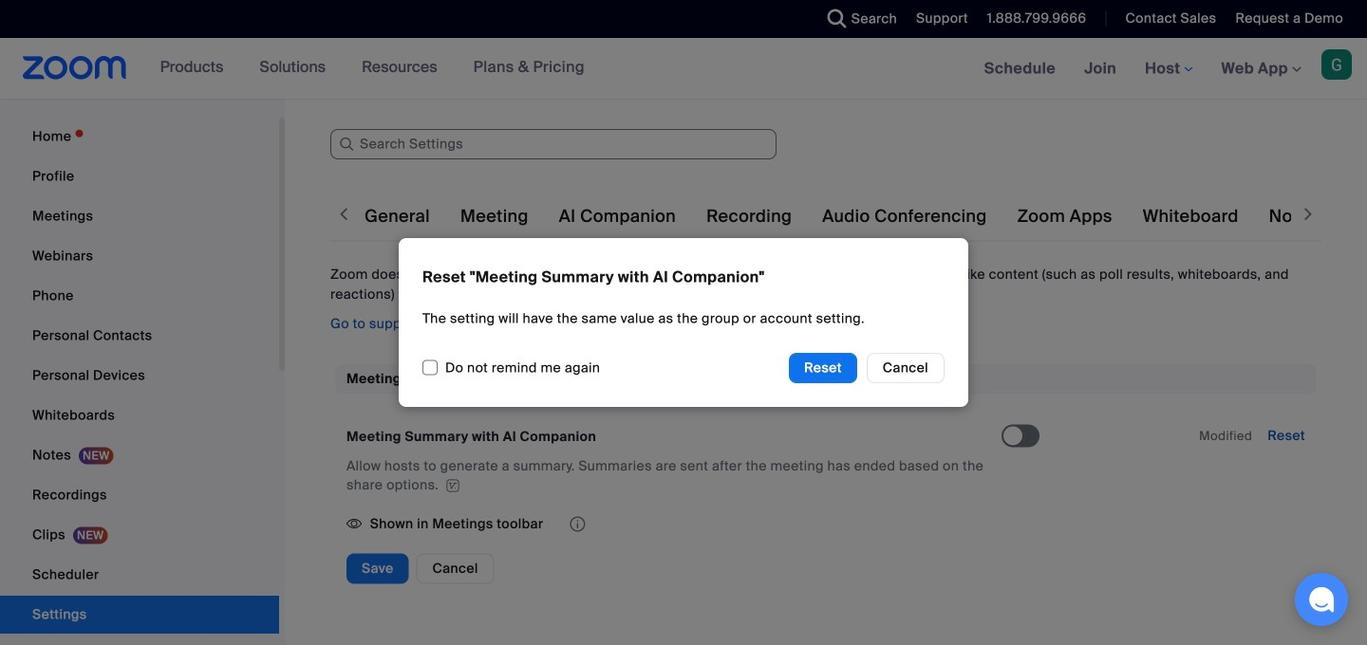 Task type: vqa. For each thing, say whether or not it's contained in the screenshot.
dialog
yes



Task type: locate. For each thing, give the bounding box(es) containing it.
scroll left image
[[334, 205, 353, 224]]

product information navigation
[[146, 38, 599, 99]]

Search Settings text field
[[330, 129, 777, 160]]

dialog
[[0, 0, 1367, 646]]

banner
[[0, 38, 1367, 100]]

open chat image
[[1308, 587, 1335, 613]]

meetings navigation
[[970, 38, 1367, 100]]



Task type: describe. For each thing, give the bounding box(es) containing it.
personal menu menu
[[0, 118, 279, 646]]

scroll right image
[[1299, 205, 1318, 224]]

tabs of my account settings page tab list
[[361, 190, 1367, 243]]

meeting element
[[335, 365, 1317, 617]]



